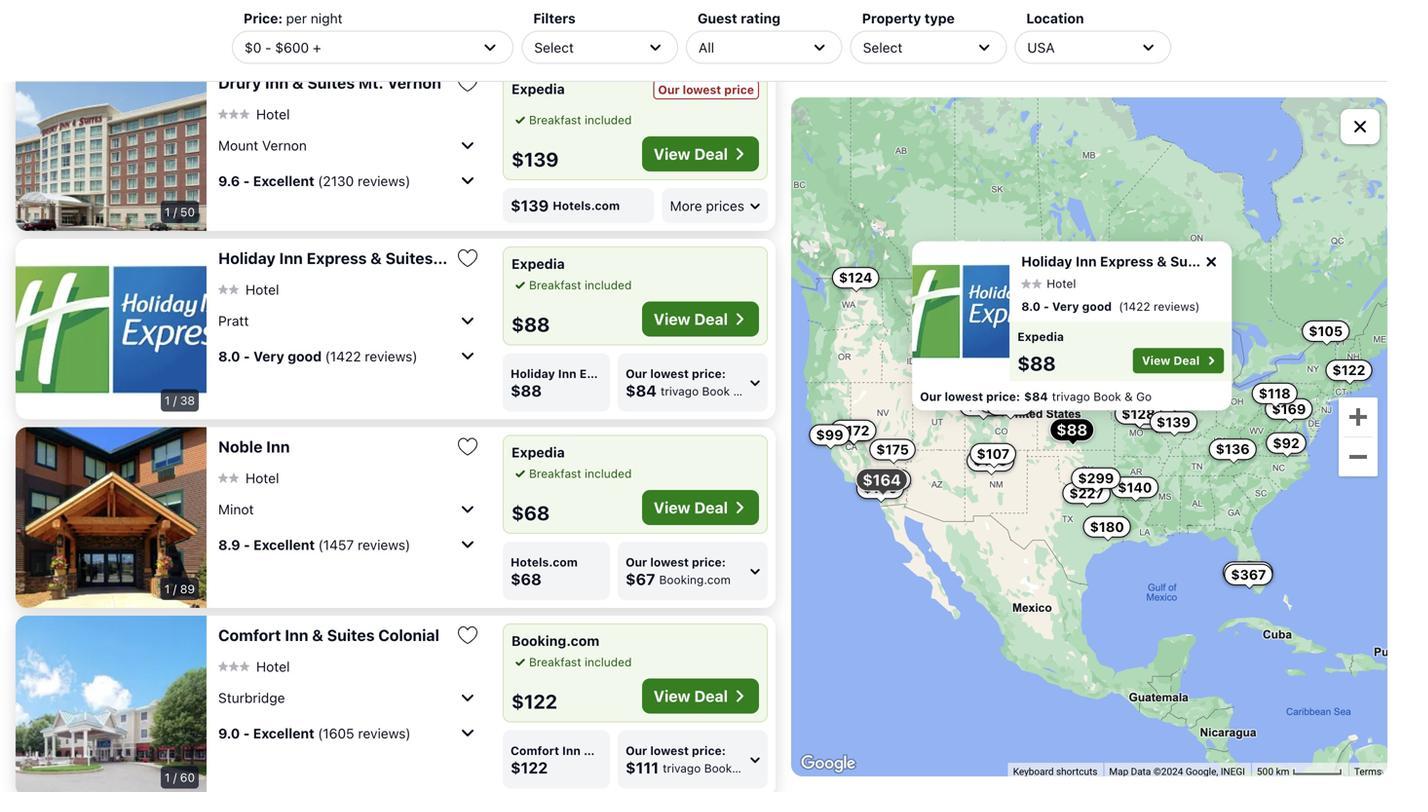 Task type: describe. For each thing, give the bounding box(es) containing it.
2 horizontal spatial holiday
[[1022, 254, 1073, 270]]

mt.
[[359, 74, 384, 92]]

breakfast included for $68
[[529, 467, 632, 481]]

book for $122
[[704, 762, 732, 775]]

breakfast included for $122
[[529, 656, 632, 669]]

- right the 8.9 on the left bottom
[[244, 537, 250, 553]]

0 horizontal spatial 8.0 - very good (1422 reviews)
[[218, 348, 418, 364]]

inn inside comfort inn hotels $122
[[562, 744, 581, 758]]

0 horizontal spatial $136 button
[[967, 450, 1015, 472]]

keyboard shortcuts
[[1013, 766, 1098, 778]]

9.6 - excellent (2130 reviews)
[[218, 173, 411, 189]]

$84 inside our lowest price: $84 trivago book & go
[[626, 382, 657, 400]]

$190 button
[[978, 392, 1026, 413]]

- up noble
[[244, 348, 250, 364]]

$107 $110
[[977, 383, 1042, 462]]

drury inn & suites mt. vernon, (mount vernon, usa) image
[[16, 63, 207, 231]]

price
[[725, 83, 754, 97]]

breakfast for $139
[[529, 113, 582, 127]]

google image
[[796, 752, 861, 777]]

1 / 50
[[165, 205, 195, 219]]

noble inn
[[218, 438, 290, 456]]

/ for $122
[[173, 771, 177, 785]]

km
[[1277, 766, 1290, 778]]

view deal button for $67
[[642, 490, 759, 525]]

$164 button
[[856, 468, 908, 492]]

terms
[[1355, 766, 1382, 778]]

minot
[[218, 501, 254, 517]]

$118 button
[[1252, 383, 1298, 404]]

$0
[[245, 39, 262, 55]]

hotels.com for hotels.com
[[553, 199, 620, 212]]

9.0
[[218, 725, 240, 742]]

$88 button
[[1050, 418, 1095, 442]]

data
[[1131, 766, 1152, 778]]

$122 inside comfort inn hotels $122
[[511, 759, 548, 777]]

google,
[[1186, 766, 1219, 778]]

shortcuts
[[1057, 766, 1098, 778]]

all
[[699, 39, 715, 55]]

& inside the our lowest price: $111 trivago book & go
[[736, 762, 744, 775]]

$190
[[985, 394, 1019, 410]]

noble
[[218, 438, 263, 456]]

our lowest price
[[658, 83, 754, 97]]

deal for $68
[[695, 499, 728, 517]]

comfort inn hotels $122
[[511, 744, 622, 777]]

hotel button for $122
[[218, 658, 290, 675]]

comfort inn & suites colonial
[[218, 626, 440, 645]]

terms link
[[1355, 766, 1382, 778]]

$125
[[1121, 335, 1154, 351]]

$88 inside holiday inn express $88
[[511, 382, 542, 400]]

89
[[180, 582, 195, 596]]

$109
[[993, 397, 1027, 413]]

excellent up $0 - $600 +
[[254, 11, 315, 27]]

$68 button
[[1025, 270, 1066, 291]]

view deal for $88
[[654, 310, 728, 328]]

type
[[925, 10, 955, 26]]

drury
[[218, 74, 261, 92]]

$164
[[863, 471, 902, 489]]

$180 button
[[1084, 516, 1132, 538]]

view for $88
[[654, 310, 691, 328]]

1 horizontal spatial 8.0 - very good (1422 reviews)
[[1022, 300, 1200, 314]]

(3074
[[318, 11, 355, 27]]

60
[[180, 771, 195, 785]]

pratt button
[[218, 305, 480, 336]]

minot button
[[218, 494, 480, 525]]

$106
[[864, 480, 898, 496]]

$169 button
[[1266, 399, 1313, 420]]

1 horizontal spatial our lowest price: $84 trivago book & go
[[920, 390, 1152, 404]]

$139 inside "button"
[[1157, 414, 1191, 430]]

drury inn & suites mt. vernon button
[[218, 73, 448, 93]]

$100
[[1106, 323, 1141, 339]]

$600 inside button
[[1230, 564, 1267, 580]]

comfort inn & suites colonial button
[[218, 626, 448, 645]]

$128
[[1122, 406, 1156, 422]]

hilton
[[554, 23, 590, 37]]

sturbridge button
[[218, 682, 480, 714]]

usa
[[1028, 39, 1055, 55]]

holiday inn express & suites pratt image
[[913, 241, 1010, 381]]

more for $139
[[670, 198, 702, 214]]

$227 button
[[1063, 483, 1111, 504]]

$169
[[1272, 401, 1307, 417]]

1 vertical spatial 8.0
[[218, 348, 240, 364]]

9.6
[[218, 173, 240, 189]]

$122 inside button
[[1333, 362, 1366, 378]]

property
[[862, 10, 922, 26]]

hotel for $139
[[256, 106, 290, 122]]

2 horizontal spatial express
[[1101, 254, 1154, 270]]

price:
[[244, 10, 283, 26]]

$136 for the rightmost $136 button
[[1216, 441, 1250, 457]]

lowest for $68
[[651, 556, 689, 569]]

go for $122
[[747, 762, 763, 775]]

express inside holiday inn express & suites pratt button
[[307, 249, 367, 268]]

hotels
[[584, 744, 622, 758]]

hotel button for $88
[[218, 281, 279, 298]]

view deal button for $111
[[642, 679, 759, 714]]

1 horizontal spatial pratt
[[437, 249, 475, 268]]

$178 button
[[960, 395, 1006, 417]]

breakfast for $68
[[529, 467, 582, 481]]

$68 inside button
[[1032, 272, 1060, 288]]

$136 for left $136 button
[[974, 453, 1008, 469]]

0 vertical spatial $139
[[512, 148, 559, 171]]

deal for $88
[[695, 310, 728, 328]]

$178
[[966, 398, 1000, 414]]

1 horizontal spatial $84
[[1025, 390, 1049, 404]]

$113 button
[[1134, 408, 1179, 429]]

$139 button
[[1150, 412, 1198, 433]]

map
[[1110, 766, 1129, 778]]

9.0 - excellent (1605 reviews)
[[218, 725, 411, 742]]

select for property type
[[863, 39, 903, 55]]

hotel for $68
[[246, 470, 279, 486]]

more for $367
[[670, 22, 702, 38]]

view for $122
[[654, 687, 691, 706]]

38
[[180, 394, 195, 407]]

reviews) right (1457
[[358, 537, 411, 553]]

keyboard
[[1013, 766, 1054, 778]]

excellent for $122
[[253, 725, 315, 742]]

comfort for comfort inn & suites colonial
[[218, 626, 281, 645]]

+
[[313, 39, 321, 55]]

$99 button
[[810, 424, 851, 446]]

$459
[[992, 393, 1029, 410]]

(1457
[[318, 537, 354, 553]]

more prices button for $139
[[662, 188, 768, 223]]

night
[[311, 10, 343, 26]]

map data ©2024 google, inegi
[[1110, 766, 1246, 778]]

0 vertical spatial $367
[[511, 21, 550, 39]]

$197 button
[[865, 469, 912, 491]]

$92 button
[[1266, 433, 1307, 454]]

$0 - $600 +
[[245, 39, 321, 55]]

view for $139
[[654, 145, 691, 163]]

hotels.com for hotels.com $68
[[511, 556, 578, 569]]

500 km button
[[1251, 763, 1349, 779]]

view deal for $139
[[654, 145, 728, 163]]

lowest for $122
[[651, 744, 689, 758]]

filters
[[533, 10, 576, 26]]

1 for $68
[[164, 582, 170, 596]]

$227
[[1070, 485, 1104, 501]]

go for $88
[[745, 385, 761, 398]]

reviews) up the $125 at the top of page
[[1154, 300, 1200, 314]]

noble inn, (minot, usa) image
[[16, 427, 207, 608]]

/ for $88
[[173, 394, 177, 407]]

$180
[[1090, 519, 1125, 535]]

$106 button
[[857, 478, 905, 499]]

trivago for $122
[[663, 762, 701, 775]]

breakfast for $122
[[529, 656, 582, 669]]

$128 button
[[1115, 403, 1163, 425]]

1 horizontal spatial holiday inn express & suites pratt
[[1022, 254, 1250, 270]]

0 horizontal spatial holiday inn express & suites pratt
[[218, 249, 475, 268]]



Task type: locate. For each thing, give the bounding box(es) containing it.
hotel for $88
[[246, 281, 279, 298]]

1 horizontal spatial $136
[[1216, 441, 1250, 457]]

/ left '60'
[[173, 771, 177, 785]]

2 select from the left
[[863, 39, 903, 55]]

view deal for $122
[[654, 687, 728, 706]]

$169 $105
[[1272, 323, 1343, 417]]

our for $122
[[626, 744, 648, 758]]

more prices button for $367
[[662, 13, 768, 48]]

select down "hilton"
[[534, 39, 574, 55]]

(1422 up $100
[[1119, 300, 1151, 314]]

(2130
[[318, 173, 354, 189]]

1 horizontal spatial $367
[[1231, 567, 1267, 583]]

3 / from the top
[[173, 582, 177, 596]]

1 vertical spatial vernon
[[262, 137, 307, 153]]

included for $68
[[585, 467, 632, 481]]

good up $100
[[1083, 300, 1112, 314]]

- right 9.0 at the bottom of the page
[[243, 725, 250, 742]]

1 horizontal spatial $136 button
[[1209, 439, 1257, 460]]

0 vertical spatial good
[[1083, 300, 1112, 314]]

holiday inn express & suites pratt button
[[218, 249, 475, 268]]

go
[[745, 385, 761, 398], [1137, 390, 1152, 404], [747, 762, 763, 775]]

0 vertical spatial 8.0 - very good (1422 reviews)
[[1022, 300, 1200, 314]]

holiday inside button
[[218, 249, 276, 268]]

/ for $68
[[173, 582, 177, 596]]

0 horizontal spatial very
[[254, 348, 284, 364]]

$125 button
[[1114, 333, 1161, 354]]

2 horizontal spatial pratt
[[1216, 254, 1250, 270]]

$100 button
[[1100, 321, 1148, 342]]

1 more prices button from the top
[[662, 13, 768, 48]]

expedia
[[512, 81, 565, 97], [512, 256, 565, 272], [1018, 330, 1064, 344], [512, 444, 565, 461]]

hotels.com $68
[[511, 556, 578, 589]]

$107
[[977, 446, 1010, 462]]

trivago inside the our lowest price: $111 trivago book & go
[[663, 762, 701, 775]]

&
[[292, 74, 304, 92], [371, 249, 382, 268], [1157, 254, 1167, 270], [734, 385, 742, 398], [1125, 390, 1133, 404], [312, 626, 324, 645], [736, 762, 744, 775]]

$124
[[839, 270, 873, 286]]

holiday inside holiday inn express $88
[[511, 367, 555, 381]]

1 breakfast from the top
[[529, 113, 582, 127]]

0 horizontal spatial select
[[534, 39, 574, 55]]

1 more from the top
[[670, 22, 702, 38]]

2 more prices from the top
[[670, 198, 745, 214]]

0 vertical spatial more
[[670, 22, 702, 38]]

$109 $128
[[993, 397, 1156, 422]]

express inside holiday inn express $88
[[580, 367, 627, 381]]

our inside the our lowest price: $111 trivago book & go
[[626, 744, 648, 758]]

hilton marco island beach resort, (marco island, usa) image
[[16, 0, 207, 56]]

- down $68 button
[[1044, 300, 1050, 314]]

price:
[[692, 367, 726, 381], [987, 390, 1021, 404], [692, 556, 726, 569], [692, 744, 726, 758]]

2 vertical spatial $139
[[1157, 414, 1191, 430]]

1 horizontal spatial express
[[580, 367, 627, 381]]

reviews) right '(1605'
[[358, 725, 411, 742]]

$92
[[1273, 435, 1300, 451]]

$172
[[837, 422, 870, 439]]

2 included from the top
[[585, 278, 632, 292]]

0 horizontal spatial good
[[288, 348, 322, 364]]

$118
[[1259, 385, 1291, 401]]

book inside our lowest price: $84 trivago book & go
[[702, 385, 730, 398]]

$68 inside hotels.com $68
[[511, 570, 542, 589]]

1 horizontal spatial 8.0
[[1022, 300, 1041, 314]]

noble inn button
[[218, 437, 448, 457]]

breakfast for $88
[[529, 278, 582, 292]]

our inside our lowest price: $67 booking.com
[[626, 556, 648, 569]]

& inside our lowest price: $84 trivago book & go
[[734, 385, 742, 398]]

inegi
[[1221, 766, 1246, 778]]

vernon right mount
[[262, 137, 307, 153]]

1 left '60'
[[165, 771, 170, 785]]

excellent down the sturbridge
[[253, 725, 315, 742]]

book for $88
[[702, 385, 730, 398]]

$121 button
[[830, 420, 875, 442]]

excellent down 'mount vernon'
[[253, 173, 315, 189]]

0 vertical spatial $122
[[1333, 362, 1366, 378]]

reviews) down "pratt" button
[[365, 348, 418, 364]]

/ left 38
[[173, 394, 177, 407]]

2 vertical spatial $122
[[511, 759, 548, 777]]

booking.com down hotels.com $68 on the bottom of the page
[[512, 633, 600, 649]]

1
[[165, 205, 170, 219], [165, 394, 170, 407], [164, 582, 170, 596], [165, 771, 170, 785]]

included for $122
[[585, 656, 632, 669]]

1 / from the top
[[173, 205, 177, 219]]

2 / from the top
[[173, 394, 177, 407]]

booking.com inside our lowest price: $67 booking.com
[[659, 573, 731, 587]]

1 prices from the top
[[706, 22, 745, 38]]

$178 $459
[[966, 393, 1029, 414]]

comfort left hotels
[[511, 744, 559, 758]]

property type
[[862, 10, 955, 26]]

- right $0
[[265, 39, 272, 55]]

1 vertical spatial (1422
[[325, 348, 361, 364]]

1 left '50'
[[165, 205, 170, 219]]

prices for $367
[[706, 22, 745, 38]]

inn
[[265, 74, 289, 92], [279, 249, 303, 268], [1076, 254, 1097, 270], [558, 367, 577, 381], [266, 438, 290, 456], [285, 626, 308, 645], [562, 744, 581, 758]]

1 breakfast included button from the top
[[512, 111, 632, 129]]

0 vertical spatial hotels.com
[[553, 199, 620, 212]]

$139
[[512, 148, 559, 171], [511, 196, 549, 215], [1157, 414, 1191, 430]]

hotel button for $139
[[218, 106, 290, 123]]

- excellent (3074 reviews)
[[244, 11, 412, 27]]

0 horizontal spatial comfort
[[218, 626, 281, 645]]

$105 button
[[1303, 321, 1350, 342]]

$136 button down $178 button
[[967, 450, 1015, 472]]

1 left 38
[[165, 394, 170, 407]]

1 breakfast included from the top
[[529, 113, 632, 127]]

4 / from the top
[[173, 771, 177, 785]]

1 vertical spatial more
[[670, 198, 702, 214]]

8.0 - very good (1422 reviews) down "pratt" button
[[218, 348, 418, 364]]

0 vertical spatial very
[[1053, 300, 1080, 314]]

$136 button
[[1209, 439, 1257, 460], [967, 450, 1015, 472]]

4 breakfast included from the top
[[529, 656, 632, 669]]

$459 button
[[986, 391, 1036, 412]]

0 vertical spatial $600
[[275, 39, 309, 55]]

0 horizontal spatial $84
[[626, 382, 657, 400]]

price: for $68
[[692, 556, 726, 569]]

our inside our lowest price: $84 trivago book & go
[[626, 367, 648, 381]]

trivago for $88
[[661, 385, 699, 398]]

price: inside the our lowest price: $111 trivago book & go
[[692, 744, 726, 758]]

select
[[534, 39, 574, 55], [863, 39, 903, 55]]

1 horizontal spatial good
[[1083, 300, 1112, 314]]

holiday inn express & suites pratt up "pratt" button
[[218, 249, 475, 268]]

breakfast included button for $68
[[512, 465, 632, 483]]

0 vertical spatial (1422
[[1119, 300, 1151, 314]]

our lowest price: $67 booking.com
[[626, 556, 731, 589]]

$197
[[872, 472, 905, 488]]

inn inside holiday inn express $88
[[558, 367, 577, 381]]

1 vertical spatial booking.com
[[512, 633, 600, 649]]

included for $88
[[585, 278, 632, 292]]

1 vertical spatial $122
[[512, 690, 558, 713]]

(1605
[[318, 725, 354, 742]]

1 horizontal spatial $600
[[1230, 564, 1267, 580]]

lowest inside our lowest price: $84 trivago book & go
[[651, 367, 689, 381]]

price: for $88
[[692, 367, 726, 381]]

$136 down $178 button
[[974, 453, 1008, 469]]

1 horizontal spatial vernon
[[387, 74, 441, 92]]

2 vertical spatial $68
[[511, 570, 542, 589]]

more
[[670, 22, 702, 38], [670, 198, 702, 214]]

hotel button for $68
[[218, 470, 279, 487]]

$110 button
[[1003, 380, 1049, 402]]

0 vertical spatial prices
[[706, 22, 745, 38]]

50
[[180, 205, 195, 219]]

price: for $122
[[692, 744, 726, 758]]

excellent for $68
[[254, 537, 315, 553]]

2 prices from the top
[[706, 198, 745, 214]]

1 vertical spatial more prices
[[670, 198, 745, 214]]

pratt
[[437, 249, 475, 268], [1216, 254, 1250, 270], [218, 313, 249, 329]]

mount vernon
[[218, 137, 307, 153]]

prices
[[706, 22, 745, 38], [706, 198, 745, 214]]

/ left 89
[[173, 582, 177, 596]]

view deal
[[654, 145, 728, 163], [654, 310, 728, 328], [1142, 354, 1200, 368], [654, 499, 728, 517], [654, 687, 728, 706]]

0 vertical spatial comfort
[[218, 626, 281, 645]]

0 vertical spatial 8.0
[[1022, 300, 1041, 314]]

8.0 - very good (1422 reviews) up $100
[[1022, 300, 1200, 314]]

$118 $190
[[985, 385, 1291, 410]]

$121
[[837, 423, 868, 439]]

$99
[[816, 427, 844, 443]]

comfort
[[218, 626, 281, 645], [511, 744, 559, 758]]

very
[[1053, 300, 1080, 314], [254, 348, 284, 364]]

$367 inside button
[[1231, 567, 1267, 583]]

close image
[[1203, 253, 1221, 271]]

- right 9.6
[[243, 173, 250, 189]]

0 horizontal spatial 8.0
[[218, 348, 240, 364]]

very down $68 button
[[1053, 300, 1080, 314]]

1 vertical spatial $600
[[1230, 564, 1267, 580]]

1 horizontal spatial (1422
[[1119, 300, 1151, 314]]

lowest inside our lowest price: $67 booking.com
[[651, 556, 689, 569]]

1 horizontal spatial very
[[1053, 300, 1080, 314]]

0 horizontal spatial $600
[[275, 39, 309, 55]]

8.0 - very good (1422 reviews)
[[1022, 300, 1200, 314], [218, 348, 418, 364]]

booking.com right the $67
[[659, 573, 731, 587]]

comfort inside button
[[218, 626, 281, 645]]

price: inside our lowest price: $67 booking.com
[[692, 556, 726, 569]]

keyboard shortcuts button
[[1013, 765, 1098, 779]]

1 vertical spatial $68
[[512, 502, 550, 524]]

0 vertical spatial more prices
[[670, 22, 745, 38]]

4 included from the top
[[585, 656, 632, 669]]

0 horizontal spatial (1422
[[325, 348, 361, 364]]

book inside the our lowest price: $111 trivago book & go
[[704, 762, 732, 775]]

per
[[286, 10, 307, 26]]

vernon
[[387, 74, 441, 92], [262, 137, 307, 153]]

$122
[[1333, 362, 1366, 378], [512, 690, 558, 713], [511, 759, 548, 777]]

view deal button
[[642, 136, 759, 172], [642, 302, 759, 337], [1134, 348, 1225, 374], [642, 490, 759, 525], [642, 679, 759, 714]]

prices for $139
[[706, 198, 745, 214]]

deal for $122
[[695, 687, 728, 706]]

1 vertical spatial $367
[[1231, 567, 1267, 583]]

breakfast included button for $88
[[512, 276, 632, 294]]

guest
[[698, 10, 738, 26]]

go inside our lowest price: $84 trivago book & go
[[745, 385, 761, 398]]

$88 inside button
[[1057, 421, 1088, 439]]

$140
[[1118, 479, 1153, 495]]

1 horizontal spatial holiday
[[511, 367, 555, 381]]

$600
[[275, 39, 309, 55], [1230, 564, 1267, 580]]

0 horizontal spatial our lowest price: $84 trivago book & go
[[626, 367, 761, 400]]

book
[[702, 385, 730, 398], [1094, 390, 1122, 404], [704, 762, 732, 775]]

3 breakfast included button from the top
[[512, 465, 632, 483]]

1 vertical spatial $139
[[511, 196, 549, 215]]

0 horizontal spatial $367
[[511, 21, 550, 39]]

$124 button
[[832, 267, 880, 289]]

1 included from the top
[[585, 113, 632, 127]]

0 vertical spatial vernon
[[387, 74, 441, 92]]

4 breakfast included button from the top
[[512, 654, 632, 671]]

breakfast included for $139
[[529, 113, 632, 127]]

our lowest price: $84 trivago book & go
[[626, 367, 761, 400], [920, 390, 1152, 404]]

1 vertical spatial more prices button
[[662, 188, 768, 223]]

1 vertical spatial prices
[[706, 198, 745, 214]]

included for $139
[[585, 113, 632, 127]]

mount vernon button
[[218, 130, 480, 161]]

hotel button
[[218, 106, 290, 123], [1022, 277, 1077, 291], [218, 281, 279, 298], [218, 470, 279, 487], [218, 658, 290, 675]]

included
[[585, 113, 632, 127], [585, 278, 632, 292], [585, 467, 632, 481], [585, 656, 632, 669]]

comfort for comfort inn hotels $122
[[511, 744, 559, 758]]

1 vertical spatial comfort
[[511, 744, 559, 758]]

breakfast
[[529, 113, 582, 127], [529, 278, 582, 292], [529, 467, 582, 481], [529, 656, 582, 669]]

1 vertical spatial good
[[288, 348, 322, 364]]

0 vertical spatial $68
[[1032, 272, 1060, 288]]

more prices button
[[662, 13, 768, 48], [662, 188, 768, 223]]

price: inside our lowest price: $84 trivago book & go
[[692, 367, 726, 381]]

1 select from the left
[[534, 39, 574, 55]]

$136 left $92 button
[[1216, 441, 1250, 457]]

very down "pratt" button
[[254, 348, 284, 364]]

1 vertical spatial very
[[254, 348, 284, 364]]

breakfast included for $88
[[529, 278, 632, 292]]

1 left 89
[[164, 582, 170, 596]]

0 vertical spatial booking.com
[[659, 573, 731, 587]]

1 vertical spatial 8.0 - very good (1422 reviews)
[[218, 348, 418, 364]]

3 breakfast included from the top
[[529, 467, 632, 481]]

view deal for $68
[[654, 499, 728, 517]]

view for $68
[[654, 499, 691, 517]]

1 for $122
[[165, 771, 170, 785]]

1 horizontal spatial comfort
[[511, 744, 559, 758]]

4 breakfast from the top
[[529, 656, 582, 669]]

$109 button
[[986, 394, 1034, 416]]

1 for $139
[[165, 205, 170, 219]]

comfort inside comfort inn hotels $122
[[511, 744, 559, 758]]

8.0 down $68 button
[[1022, 300, 1041, 314]]

0 horizontal spatial booking.com
[[512, 633, 600, 649]]

breakfast included button for $122
[[512, 654, 632, 671]]

holiday
[[218, 249, 276, 268], [1022, 254, 1073, 270], [511, 367, 555, 381]]

reviews) right '(3074'
[[359, 11, 412, 27]]

0 horizontal spatial express
[[307, 249, 367, 268]]

hotel
[[256, 106, 290, 122], [1047, 277, 1077, 291], [246, 281, 279, 298], [246, 470, 279, 486], [256, 659, 290, 675]]

hotel for $122
[[256, 659, 290, 675]]

our for $68
[[626, 556, 648, 569]]

1 / 60
[[165, 771, 195, 785]]

our for $88
[[626, 367, 648, 381]]

lowest for $88
[[651, 367, 689, 381]]

trivago inside our lowest price: $84 trivago book & go
[[661, 385, 699, 398]]

0 vertical spatial more prices button
[[662, 13, 768, 48]]

$367 button
[[1225, 564, 1274, 586]]

reviews) right (2130
[[358, 173, 411, 189]]

vernon right mt.
[[387, 74, 441, 92]]

0 horizontal spatial pratt
[[218, 313, 249, 329]]

sturbridge
[[218, 690, 285, 706]]

0 horizontal spatial vernon
[[262, 137, 307, 153]]

more prices for $367
[[670, 22, 745, 38]]

2 breakfast from the top
[[529, 278, 582, 292]]

8.0 up noble
[[218, 348, 240, 364]]

deal for $139
[[695, 145, 728, 163]]

0 horizontal spatial $136
[[974, 453, 1008, 469]]

view deal button for $84
[[642, 302, 759, 337]]

2 breakfast included from the top
[[529, 278, 632, 292]]

holiday inn express & suites pratt, (pratt, usa) image
[[16, 239, 207, 420]]

breakfast included button for $139
[[512, 111, 632, 129]]

1 / 38
[[165, 394, 195, 407]]

location
[[1027, 10, 1084, 26]]

view
[[654, 145, 691, 163], [654, 310, 691, 328], [1142, 354, 1171, 368], [654, 499, 691, 517], [654, 687, 691, 706]]

comfort inn & suites colonial, (sturbridge, usa) image
[[16, 616, 207, 792]]

3 included from the top
[[585, 467, 632, 481]]

comfort up the sturbridge
[[218, 626, 281, 645]]

excellent left (1457
[[254, 537, 315, 553]]

1 more prices from the top
[[670, 22, 745, 38]]

3 breakfast from the top
[[529, 467, 582, 481]]

1 for $88
[[165, 394, 170, 407]]

1 vertical spatial hotels.com
[[511, 556, 578, 569]]

2 more from the top
[[670, 198, 702, 214]]

holiday inn express & suites pratt up $100
[[1022, 254, 1250, 270]]

1 horizontal spatial select
[[863, 39, 903, 55]]

select for filters
[[534, 39, 574, 55]]

$122 button
[[1326, 360, 1373, 381]]

500 km
[[1257, 766, 1292, 778]]

good down "pratt" button
[[288, 348, 322, 364]]

excellent for $139
[[253, 173, 315, 189]]

/ left '50'
[[173, 205, 177, 219]]

select down property at right top
[[863, 39, 903, 55]]

$67
[[626, 570, 656, 589]]

$175 button
[[870, 439, 916, 461]]

holiday inn express & suites pratt
[[218, 249, 475, 268], [1022, 254, 1250, 270]]

go inside the our lowest price: $111 trivago book & go
[[747, 762, 763, 775]]

2 more prices button from the top
[[662, 188, 768, 223]]

2 breakfast included button from the top
[[512, 276, 632, 294]]

- up $0
[[244, 11, 250, 27]]

map region
[[792, 97, 1388, 777]]

more prices for $139
[[670, 198, 745, 214]]

0 horizontal spatial holiday
[[218, 249, 276, 268]]

(1422 down "pratt" button
[[325, 348, 361, 364]]

lowest inside the our lowest price: $111 trivago book & go
[[651, 744, 689, 758]]

/ for $139
[[173, 205, 177, 219]]

1 horizontal spatial booking.com
[[659, 573, 731, 587]]

$136 button left $92 button
[[1209, 439, 1257, 460]]



Task type: vqa. For each thing, say whether or not it's contained in the screenshot.


